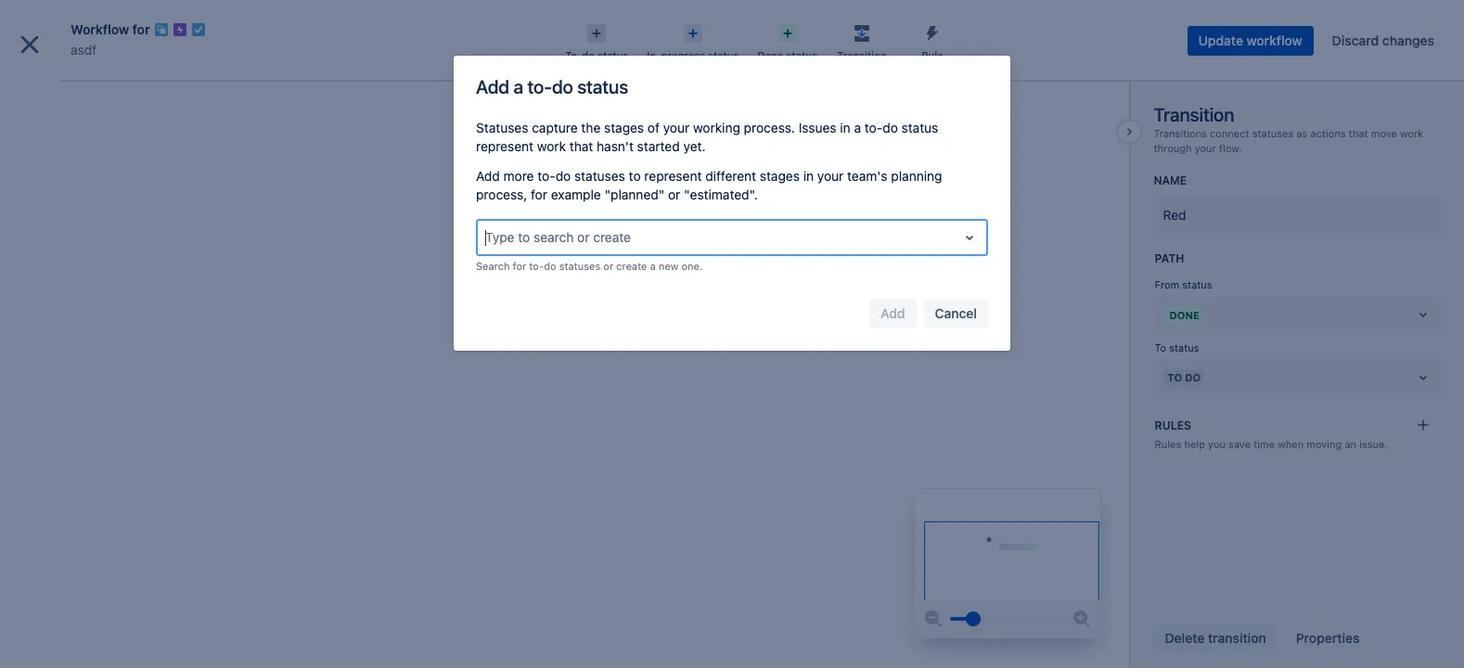 Task type: vqa. For each thing, say whether or not it's contained in the screenshot.
second You're from the bottom
no



Task type: locate. For each thing, give the bounding box(es) containing it.
statuses
[[1252, 127, 1294, 139], [574, 168, 625, 184], [559, 260, 601, 272]]

0 vertical spatial done
[[758, 49, 784, 61]]

done
[[758, 49, 784, 61], [1170, 309, 1200, 321]]

red
[[1163, 207, 1186, 223]]

add up statuses
[[476, 76, 509, 97]]

or
[[668, 187, 680, 202], [577, 229, 590, 245], [603, 260, 613, 272]]

1 vertical spatial add
[[476, 168, 500, 184]]

your right of
[[663, 120, 690, 135]]

your inside 'transition transitions connect statuses as actions that move work through your flow.'
[[1195, 142, 1216, 154]]

open image inside from status element
[[1413, 304, 1435, 326]]

Search field
[[1112, 11, 1297, 41]]

a left new on the left top of page
[[650, 260, 656, 272]]

working
[[693, 120, 740, 135]]

"estimated".
[[684, 187, 758, 202]]

status
[[597, 49, 628, 61], [708, 49, 739, 61], [786, 49, 817, 61], [577, 76, 628, 97], [902, 120, 938, 135], [1182, 279, 1212, 291], [1169, 342, 1199, 354]]

moving
[[1307, 438, 1342, 450]]

discard changes
[[1332, 32, 1434, 48]]

that down 'the'
[[569, 138, 593, 154]]

1 vertical spatial rules
[[1155, 438, 1181, 450]]

delete
[[1165, 630, 1205, 646]]

1 vertical spatial statuses
[[574, 168, 625, 184]]

do for add a to-do status
[[552, 76, 573, 97]]

open image inside to status element
[[1413, 366, 1435, 389]]

0 vertical spatial rules
[[1155, 418, 1191, 432]]

0 vertical spatial create
[[593, 229, 631, 245]]

0 vertical spatial or
[[668, 187, 680, 202]]

in-progress status
[[647, 49, 739, 61]]

statuses
[[476, 120, 528, 135]]

2 add from the top
[[476, 168, 500, 184]]

represent down statuses
[[476, 138, 534, 154]]

stages right different
[[760, 168, 800, 184]]

to down from
[[1155, 342, 1166, 354]]

rules for rules help you save time when moving an issue.
[[1155, 438, 1181, 450]]

done for done status
[[758, 49, 784, 61]]

0 horizontal spatial represent
[[476, 138, 534, 154]]

transition for transition
[[837, 49, 887, 61]]

your
[[663, 120, 690, 135], [1195, 142, 1216, 154], [817, 168, 844, 184]]

open image
[[958, 226, 981, 249]]

add for add a to-do status
[[476, 76, 509, 97]]

0 horizontal spatial that
[[569, 138, 593, 154]]

new
[[659, 260, 679, 272]]

do up team's
[[883, 120, 898, 135]]

0 vertical spatial a
[[514, 76, 523, 97]]

work
[[1400, 127, 1424, 139], [537, 138, 566, 154]]

0 horizontal spatial transition
[[837, 49, 887, 61]]

1 vertical spatial or
[[577, 229, 590, 245]]

0 horizontal spatial for
[[132, 21, 150, 37]]

process.
[[744, 120, 795, 135]]

to- for search for to-do statuses or create a new one.
[[529, 260, 544, 272]]

through
[[1154, 142, 1192, 154]]

do down to-
[[552, 76, 573, 97]]

1 vertical spatial for
[[531, 187, 547, 202]]

workflow for
[[71, 21, 150, 37]]

name
[[1154, 174, 1187, 188]]

transition inside popup button
[[837, 49, 887, 61]]

1 horizontal spatial represent
[[644, 168, 702, 184]]

to inside add more to-do statuses to represent different stages in your team's planning process, for example "planned" or "estimated".
[[629, 168, 641, 184]]

statuses down type to search or create on the top left of the page
[[559, 260, 601, 272]]

for right workflow
[[132, 21, 150, 37]]

1 rules from the top
[[1155, 418, 1191, 432]]

work right "move"
[[1400, 127, 1424, 139]]

example
[[551, 187, 601, 202]]

status up to do at right
[[1169, 342, 1199, 354]]

or up search for to-do statuses or create a new one.
[[577, 229, 590, 245]]

1 vertical spatial your
[[1195, 142, 1216, 154]]

0 horizontal spatial to
[[518, 229, 530, 245]]

do down search
[[544, 260, 556, 272]]

delete transition button
[[1154, 624, 1277, 653]]

in inside 'statuses capture the stages of your working process. issues in a to-do status represent work that hasn't started yet.'
[[840, 120, 851, 135]]

work inside 'statuses capture the stages of your working process. issues in a to-do status represent work that hasn't started yet.'
[[537, 138, 566, 154]]

1 vertical spatial a
[[854, 120, 861, 135]]

1 open image from the top
[[1413, 304, 1435, 326]]

in down issues on the top right of page
[[803, 168, 814, 184]]

do up example
[[556, 168, 571, 184]]

0 horizontal spatial work
[[537, 138, 566, 154]]

to left do
[[1168, 371, 1182, 383]]

1 horizontal spatial done
[[1170, 309, 1200, 321]]

jira software image
[[48, 15, 173, 37], [48, 15, 173, 37]]

delete transition
[[1165, 630, 1266, 646]]

0 vertical spatial open image
[[1413, 304, 1435, 326]]

create banner
[[0, 0, 1464, 52]]

stages up the hasn't
[[604, 120, 644, 135]]

transition inside 'transition transitions connect statuses as actions that move work through your flow.'
[[1154, 104, 1234, 125]]

0 vertical spatial represent
[[476, 138, 534, 154]]

a right issues on the top right of page
[[854, 120, 861, 135]]

status up planning at the top right
[[902, 120, 938, 135]]

0 vertical spatial to
[[1155, 342, 1166, 354]]

1 vertical spatial represent
[[644, 168, 702, 184]]

statuses left as in the top of the page
[[1252, 127, 1294, 139]]

represent inside 'statuses capture the stages of your working process. issues in a to-do status represent work that hasn't started yet.'
[[476, 138, 534, 154]]

or right "planned"
[[668, 187, 680, 202]]

rule button
[[897, 19, 968, 63]]

discard changes button
[[1321, 26, 1446, 56]]

2 vertical spatial a
[[650, 260, 656, 272]]

1 vertical spatial create
[[616, 260, 647, 272]]

or down type to search or create on the top left of the page
[[603, 260, 613, 272]]

represent down started
[[644, 168, 702, 184]]

do inside add more to-do statuses to represent different stages in your team's planning process, for example "planned" or "estimated".
[[556, 168, 571, 184]]

create left new on the left top of page
[[616, 260, 647, 272]]

cancel button
[[924, 299, 988, 328]]

discard
[[1332, 32, 1379, 48]]

0 vertical spatial to
[[629, 168, 641, 184]]

you
[[1208, 438, 1226, 450]]

1 horizontal spatial your
[[817, 168, 844, 184]]

open image for from status element
[[1413, 304, 1435, 326]]

asdf down workflow
[[71, 42, 97, 58]]

your inside add more to-do statuses to represent different stages in your team's planning process, for example "planned" or "estimated".
[[817, 168, 844, 184]]

in right issues on the top right of page
[[840, 120, 851, 135]]

workflow
[[1247, 32, 1302, 48]]

add up process,
[[476, 168, 500, 184]]

create
[[593, 229, 631, 245], [616, 260, 647, 272]]

1 vertical spatial transition
[[1154, 104, 1234, 125]]

search for to-do statuses or create a new one.
[[476, 260, 703, 272]]

to- up team's
[[865, 120, 883, 135]]

to- right the more
[[538, 168, 556, 184]]

for for search
[[513, 260, 526, 272]]

done status button
[[748, 19, 827, 63]]

changes
[[1382, 32, 1434, 48]]

rules left help
[[1155, 438, 1181, 450]]

1 vertical spatial asdf
[[56, 81, 83, 96]]

done inside from status element
[[1170, 309, 1200, 321]]

1 horizontal spatial that
[[1349, 127, 1368, 139]]

connect
[[1210, 127, 1249, 139]]

do up add a to-do status
[[582, 49, 595, 61]]

to right type
[[518, 229, 530, 245]]

1 horizontal spatial transition
[[1154, 104, 1234, 125]]

1 vertical spatial to
[[1168, 371, 1182, 383]]

asdf
[[71, 42, 97, 58], [56, 81, 83, 96]]

as
[[1297, 127, 1308, 139]]

represent inside add more to-do statuses to represent different stages in your team's planning process, for example "planned" or "estimated".
[[644, 168, 702, 184]]

1 vertical spatial open image
[[1413, 366, 1435, 389]]

0 vertical spatial your
[[663, 120, 690, 135]]

search
[[476, 260, 510, 272]]

1 horizontal spatial to
[[629, 168, 641, 184]]

2 open image from the top
[[1413, 366, 1435, 389]]

stages inside 'statuses capture the stages of your working process. issues in a to-do status represent work that hasn't started yet.'
[[604, 120, 644, 135]]

1 horizontal spatial for
[[513, 260, 526, 272]]

update workflow button
[[1187, 26, 1314, 56]]

transition left rule
[[837, 49, 887, 61]]

1 horizontal spatial work
[[1400, 127, 1424, 139]]

in inside add more to-do statuses to represent different stages in your team's planning process, for example "planned" or "estimated".
[[803, 168, 814, 184]]

transition
[[837, 49, 887, 61], [1154, 104, 1234, 125]]

add rule image
[[1416, 417, 1431, 432]]

1 horizontal spatial stages
[[760, 168, 800, 184]]

to
[[629, 168, 641, 184], [518, 229, 530, 245]]

that left "move"
[[1349, 127, 1368, 139]]

for down the more
[[531, 187, 547, 202]]

to- down search
[[529, 260, 544, 272]]

your left flow.
[[1195, 142, 1216, 154]]

0 horizontal spatial or
[[577, 229, 590, 245]]

"planned"
[[605, 187, 665, 202]]

0 vertical spatial transition
[[837, 49, 887, 61]]

0 horizontal spatial in
[[803, 168, 814, 184]]

for right search
[[513, 260, 526, 272]]

2 horizontal spatial or
[[668, 187, 680, 202]]

to- inside add more to-do statuses to represent different stages in your team's planning process, for example "planned" or "estimated".
[[538, 168, 556, 184]]

transition up transitions
[[1154, 104, 1234, 125]]

1 horizontal spatial to
[[1168, 371, 1182, 383]]

1 vertical spatial stages
[[760, 168, 800, 184]]

0 horizontal spatial to
[[1155, 342, 1166, 354]]

done status
[[758, 49, 817, 61]]

1 vertical spatial done
[[1170, 309, 1200, 321]]

1 add from the top
[[476, 76, 509, 97]]

rules
[[1155, 418, 1191, 432], [1155, 438, 1181, 450]]

to-do status
[[565, 49, 628, 61]]

0 vertical spatial in
[[840, 120, 851, 135]]

you're in the workflow viewfinder, use the arrow keys to move it element
[[915, 489, 1101, 600]]

0 vertical spatial stages
[[604, 120, 644, 135]]

for inside add more to-do statuses to represent different stages in your team's planning process, for example "planned" or "estimated".
[[531, 187, 547, 202]]

add inside add more to-do statuses to represent different stages in your team's planning process, for example "planned" or "estimated".
[[476, 168, 500, 184]]

to- inside 'statuses capture the stages of your working process. issues in a to-do status represent work that hasn't started yet.'
[[865, 120, 883, 135]]

1 vertical spatial in
[[803, 168, 814, 184]]

statuses for search for to-do statuses or create a new one.
[[559, 260, 601, 272]]

2 vertical spatial or
[[603, 260, 613, 272]]

to- up capture
[[527, 76, 552, 97]]

2 vertical spatial your
[[817, 168, 844, 184]]

for
[[132, 21, 150, 37], [531, 187, 547, 202], [513, 260, 526, 272]]

to-
[[527, 76, 552, 97], [865, 120, 883, 135], [538, 168, 556, 184], [529, 260, 544, 272]]

1 horizontal spatial or
[[603, 260, 613, 272]]

asdf down asdf link
[[56, 81, 83, 96]]

2 horizontal spatial a
[[854, 120, 861, 135]]

flow.
[[1219, 142, 1242, 154]]

create
[[687, 18, 728, 33]]

status left "transition" popup button
[[786, 49, 817, 61]]

in
[[840, 120, 851, 135], [803, 168, 814, 184]]

help
[[1184, 438, 1205, 450]]

1 horizontal spatial in
[[840, 120, 851, 135]]

1 vertical spatial to
[[518, 229, 530, 245]]

rules up help
[[1155, 418, 1191, 432]]

a up statuses
[[514, 76, 523, 97]]

close workflow editor image
[[15, 30, 45, 59]]

group
[[7, 340, 215, 440], [7, 340, 215, 390], [7, 390, 215, 440]]

transition transitions connect statuses as actions that move work through your flow.
[[1154, 104, 1424, 154]]

2 horizontal spatial for
[[531, 187, 547, 202]]

statuses up example
[[574, 168, 625, 184]]

to up "planned"
[[629, 168, 641, 184]]

2 vertical spatial for
[[513, 260, 526, 272]]

status down 'create' button at top
[[708, 49, 739, 61]]

1 horizontal spatial a
[[650, 260, 656, 272]]

create up search for to-do statuses or create a new one.
[[593, 229, 631, 245]]

process,
[[476, 187, 527, 202]]

that
[[1349, 127, 1368, 139], [569, 138, 593, 154]]

progress
[[661, 49, 705, 61]]

statuses for add more to-do statuses to represent different stages in your team's planning process, for example "planned" or "estimated".
[[574, 168, 625, 184]]

a
[[514, 76, 523, 97], [854, 120, 861, 135], [650, 260, 656, 272]]

0 vertical spatial add
[[476, 76, 509, 97]]

0 horizontal spatial stages
[[604, 120, 644, 135]]

stages inside add more to-do statuses to represent different stages in your team's planning process, for example "planned" or "estimated".
[[760, 168, 800, 184]]

work down capture
[[537, 138, 566, 154]]

to do
[[1168, 371, 1201, 383]]

2 horizontal spatial your
[[1195, 142, 1216, 154]]

0 horizontal spatial your
[[663, 120, 690, 135]]

issue.
[[1360, 438, 1388, 450]]

0 vertical spatial for
[[132, 21, 150, 37]]

do for add more to-do statuses to represent different stages in your team's planning process, for example "planned" or "estimated".
[[556, 168, 571, 184]]

statuses inside add more to-do statuses to represent different stages in your team's planning process, for example "planned" or "estimated".
[[574, 168, 625, 184]]

0 vertical spatial statuses
[[1252, 127, 1294, 139]]

2 vertical spatial statuses
[[559, 260, 601, 272]]

status inside 'statuses capture the stages of your working process. issues in a to-do status represent work that hasn't started yet.'
[[902, 120, 938, 135]]

0 horizontal spatial done
[[758, 49, 784, 61]]

stages
[[604, 120, 644, 135], [760, 168, 800, 184]]

in-
[[647, 49, 661, 61]]

different
[[705, 168, 756, 184]]

2 rules from the top
[[1155, 438, 1181, 450]]

open image
[[1413, 304, 1435, 326], [1413, 366, 1435, 389]]

done inside popup button
[[758, 49, 784, 61]]

to
[[1155, 342, 1166, 354], [1168, 371, 1182, 383]]

more
[[503, 168, 534, 184]]

your left team's
[[817, 168, 844, 184]]



Task type: describe. For each thing, give the bounding box(es) containing it.
type
[[485, 229, 515, 245]]

to for to do
[[1168, 371, 1182, 383]]

status inside popup button
[[786, 49, 817, 61]]

rule
[[921, 49, 943, 61]]

from status
[[1155, 279, 1212, 291]]

to-
[[565, 49, 582, 61]]

transition
[[1208, 630, 1266, 646]]

the
[[581, 120, 601, 135]]

zoom out image
[[923, 608, 945, 630]]

time
[[1254, 438, 1275, 450]]

properties
[[1296, 630, 1360, 646]]

move
[[1371, 127, 1397, 139]]

type to search or create
[[485, 229, 631, 245]]

status right from
[[1182, 279, 1212, 291]]

a inside 'statuses capture the stages of your working process. issues in a to-do status represent work that hasn't started yet.'
[[854, 120, 861, 135]]

primary element
[[11, 0, 1112, 52]]

of
[[648, 120, 660, 135]]

add for add more to-do statuses to represent different stages in your team's planning process, for example "planned" or "estimated".
[[476, 168, 500, 184]]

do inside popup button
[[582, 49, 595, 61]]

hasn't
[[597, 138, 634, 154]]

or inside add more to-do statuses to represent different stages in your team's planning process, for example "planned" or "estimated".
[[668, 187, 680, 202]]

transition button
[[827, 19, 897, 63]]

add more to-do statuses to represent different stages in your team's planning process, for example "planned" or "estimated".
[[476, 168, 942, 202]]

cancel
[[935, 305, 977, 321]]

issues
[[799, 120, 837, 135]]

statuses inside 'transition transitions connect statuses as actions that move work through your flow.'
[[1252, 127, 1294, 139]]

from
[[1155, 279, 1179, 291]]

that inside 'transition transitions connect statuses as actions that move work through your flow.'
[[1349, 127, 1368, 139]]

asdf link
[[71, 39, 97, 61]]

to for to status
[[1155, 342, 1166, 354]]

0 vertical spatial asdf
[[71, 42, 97, 58]]

for for workflow
[[132, 21, 150, 37]]

0 horizontal spatial a
[[514, 76, 523, 97]]

to status
[[1155, 342, 1199, 354]]

Zoom level range field
[[951, 600, 1066, 637]]

status down to-do status
[[577, 76, 628, 97]]

search
[[534, 229, 574, 245]]

save
[[1229, 438, 1251, 450]]

workflow
[[71, 21, 129, 37]]

your inside 'statuses capture the stages of your working process. issues in a to-do status represent work that hasn't started yet.'
[[663, 120, 690, 135]]

update workflow
[[1198, 32, 1302, 48]]

capture
[[532, 120, 578, 135]]

your for add
[[817, 168, 844, 184]]

your for transition
[[1195, 142, 1216, 154]]

actions
[[1311, 127, 1346, 139]]

to-do status button
[[556, 19, 638, 63]]

planning
[[891, 168, 942, 184]]

an
[[1345, 438, 1357, 450]]

done for done
[[1170, 309, 1200, 321]]

status right to-
[[597, 49, 628, 61]]

to- for add a to-do status
[[527, 76, 552, 97]]

in for your
[[803, 168, 814, 184]]

path
[[1155, 252, 1184, 266]]

to- for add more to-do statuses to represent different stages in your team's planning process, for example "planned" or "estimated".
[[538, 168, 556, 184]]

to status element
[[1155, 359, 1442, 396]]

when
[[1278, 438, 1304, 450]]

work inside 'transition transitions connect statuses as actions that move work through your flow.'
[[1400, 127, 1424, 139]]

in for a
[[840, 120, 851, 135]]

do
[[1185, 371, 1201, 383]]

rules for rules
[[1155, 418, 1191, 432]]

do for search for to-do statuses or create a new one.
[[544, 260, 556, 272]]

zoom in image
[[1071, 608, 1093, 630]]

one.
[[681, 260, 703, 272]]

transitions
[[1154, 127, 1207, 139]]

statuses capture the stages of your working process. issues in a to-do status represent work that hasn't started yet.
[[476, 120, 938, 154]]

from status element
[[1155, 296, 1442, 333]]

do inside 'statuses capture the stages of your working process. issues in a to-do status represent work that hasn't started yet.'
[[883, 120, 898, 135]]

add a to-do status dialog
[[454, 56, 1010, 351]]

add a to-do status
[[476, 76, 628, 97]]

create button
[[676, 11, 739, 41]]

yet.
[[683, 138, 706, 154]]

that inside 'statuses capture the stages of your working process. issues in a to-do status represent work that hasn't started yet.'
[[569, 138, 593, 154]]

open image for to status element at bottom
[[1413, 366, 1435, 389]]

team's
[[847, 168, 888, 184]]

rules help you save time when moving an issue.
[[1155, 438, 1388, 450]]

in-progress status button
[[638, 19, 748, 63]]

properties button
[[1285, 624, 1371, 653]]

started
[[637, 138, 680, 154]]

update
[[1198, 32, 1243, 48]]

transition for transition transitions connect statuses as actions that move work through your flow.
[[1154, 104, 1234, 125]]



